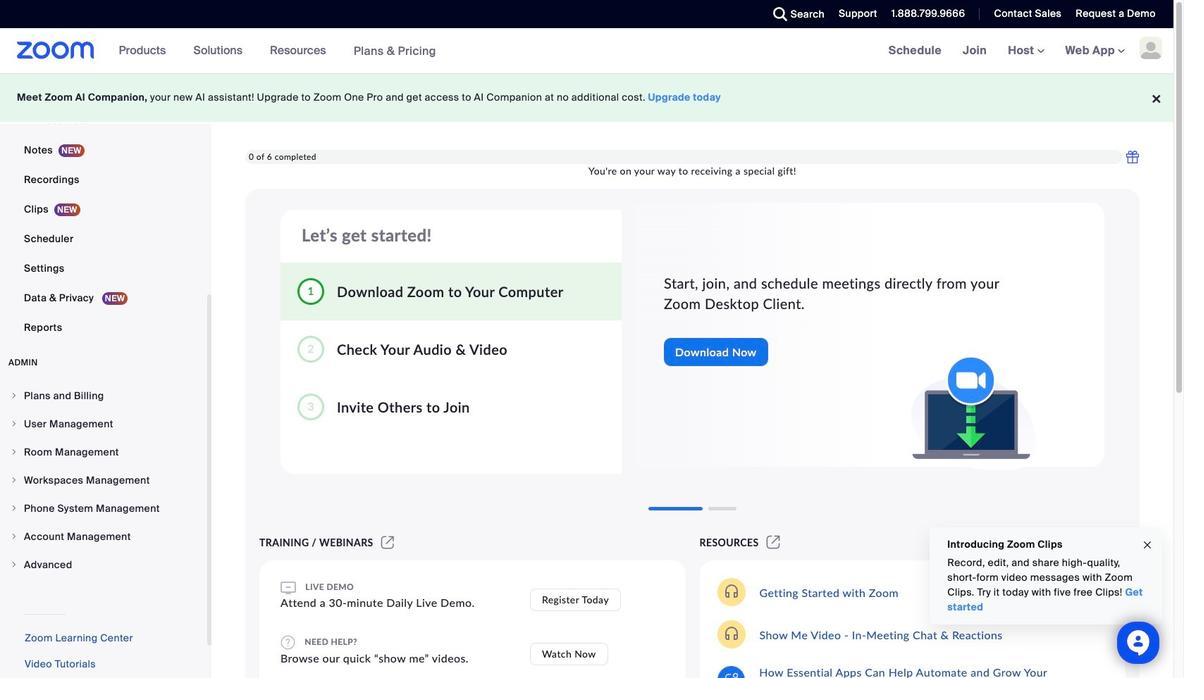 Task type: vqa. For each thing, say whether or not it's contained in the screenshot.
1st menu item from the bottom
yes



Task type: describe. For each thing, give the bounding box(es) containing it.
right image for first menu item from the top
[[10, 392, 18, 400]]

window new image
[[379, 537, 396, 549]]

7 menu item from the top
[[0, 552, 207, 579]]

zoom logo image
[[17, 42, 94, 59]]

3 menu item from the top
[[0, 439, 207, 466]]

right image for 2nd menu item from the bottom
[[10, 533, 18, 541]]

6 menu item from the top
[[0, 524, 207, 551]]

product information navigation
[[108, 28, 447, 74]]

right image for fifth menu item from the top of the the admin menu 'menu'
[[10, 505, 18, 513]]

5 menu item from the top
[[0, 496, 207, 522]]

meetings navigation
[[878, 28, 1174, 74]]



Task type: locate. For each thing, give the bounding box(es) containing it.
1 menu item from the top
[[0, 383, 207, 410]]

1 vertical spatial right image
[[10, 533, 18, 541]]

1 right image from the top
[[10, 392, 18, 400]]

3 right image from the top
[[10, 561, 18, 570]]

2 right image from the top
[[10, 448, 18, 457]]

right image for 6th menu item from the bottom
[[10, 420, 18, 429]]

right image for third menu item from the top of the the admin menu 'menu'
[[10, 448, 18, 457]]

admin menu menu
[[0, 383, 207, 580]]

4 menu item from the top
[[0, 467, 207, 494]]

footer
[[0, 73, 1174, 122]]

side navigation navigation
[[0, 0, 212, 679]]

4 right image from the top
[[10, 505, 18, 513]]

menu item
[[0, 383, 207, 410], [0, 411, 207, 438], [0, 439, 207, 466], [0, 467, 207, 494], [0, 496, 207, 522], [0, 524, 207, 551], [0, 552, 207, 579]]

personal menu menu
[[0, 0, 207, 343]]

right image for fourth menu item
[[10, 477, 18, 485]]

2 right image from the top
[[10, 533, 18, 541]]

banner
[[0, 28, 1174, 74]]

close image
[[1142, 538, 1153, 554]]

right image
[[10, 392, 18, 400], [10, 533, 18, 541], [10, 561, 18, 570]]

2 vertical spatial right image
[[10, 561, 18, 570]]

3 right image from the top
[[10, 477, 18, 485]]

right image for 1st menu item from the bottom of the the admin menu 'menu'
[[10, 561, 18, 570]]

right image
[[10, 420, 18, 429], [10, 448, 18, 457], [10, 477, 18, 485], [10, 505, 18, 513]]

2 menu item from the top
[[0, 411, 207, 438]]

0 vertical spatial right image
[[10, 392, 18, 400]]

window new image
[[765, 537, 783, 549]]

profile picture image
[[1140, 37, 1163, 59]]

1 right image from the top
[[10, 420, 18, 429]]



